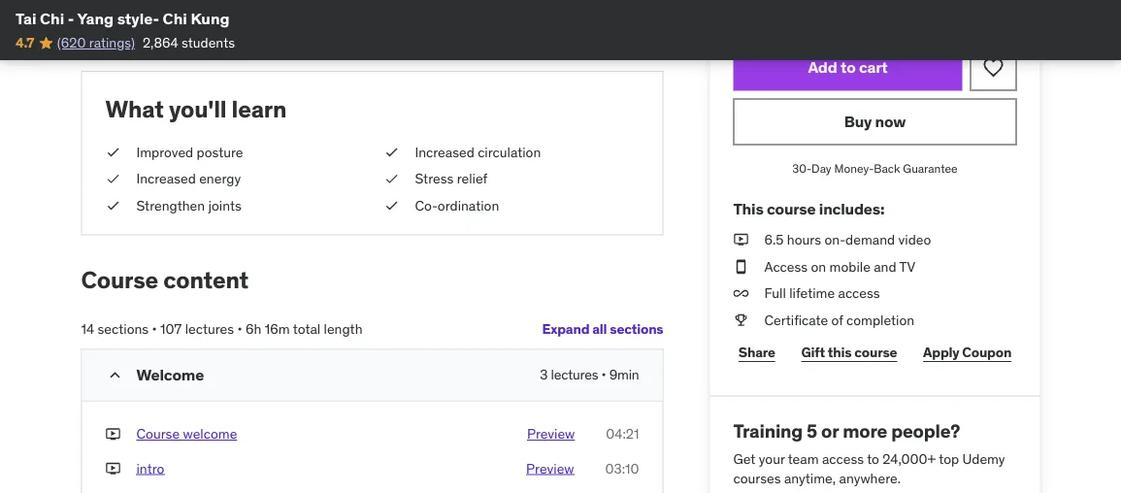 Task type: describe. For each thing, give the bounding box(es) containing it.
on-
[[825, 231, 846, 248]]

access inside "training 5 or more people? get your team access to 24,000+ top udemy courses anytime, anywhere."
[[822, 450, 864, 468]]

posture
[[197, 143, 243, 161]]

buy
[[844, 111, 872, 131]]

share
[[739, 344, 775, 361]]

full lifetime access
[[764, 284, 880, 302]]

training 5 or more people? get your team access to 24,000+ top udemy courses anytime, anywhere.
[[733, 419, 1005, 487]]

xsmall image for stress relief
[[384, 169, 399, 188]]

tai
[[16, 8, 36, 28]]

students
[[182, 34, 235, 51]]

add to wishlist image
[[982, 56, 1005, 79]]

buy now button
[[733, 98, 1017, 145]]

anytime,
[[784, 469, 836, 487]]

video
[[898, 231, 931, 248]]

apply
[[923, 344, 959, 361]]

courses
[[733, 469, 781, 487]]

1 horizontal spatial lectures
[[551, 366, 598, 383]]

get
[[733, 450, 756, 468]]

xsmall image for improved posture
[[105, 143, 121, 162]]

welcome
[[136, 365, 204, 384]]

back
[[874, 161, 900, 176]]

this
[[733, 199, 763, 219]]

this
[[828, 344, 852, 361]]

increased for increased energy
[[136, 170, 196, 187]]

tai chi - yang style- chi kung
[[16, 8, 230, 28]]

content
[[163, 266, 249, 295]]

yang
[[77, 8, 114, 28]]

0 vertical spatial course
[[767, 199, 816, 219]]

intro
[[136, 460, 164, 477]]

course inside 'link'
[[854, 344, 897, 361]]

xsmall image left intro button
[[105, 459, 121, 478]]

course content
[[81, 266, 249, 295]]

expand all sections button
[[542, 310, 663, 349]]

gift
[[801, 344, 825, 361]]

what
[[105, 94, 164, 123]]

what you'll learn
[[105, 94, 287, 123]]

length
[[324, 321, 363, 338]]

stress
[[415, 170, 454, 187]]

3 lectures • 9min
[[540, 366, 639, 383]]

course welcome
[[136, 425, 237, 443]]

people?
[[891, 419, 960, 442]]

xsmall image for 6.5 hours on-demand video
[[733, 230, 749, 249]]

2 chi from the left
[[163, 8, 187, 28]]

03:10
[[605, 460, 639, 477]]

energy
[[199, 170, 241, 187]]

you'll
[[169, 94, 227, 123]]

xsmall image for strengthen joints
[[105, 196, 121, 215]]

tv
[[899, 258, 915, 275]]

gift this course link
[[796, 334, 902, 372]]

small image
[[105, 365, 125, 385]]

access on mobile and tv
[[764, 258, 915, 275]]

04:21
[[606, 425, 639, 443]]

2,864 students
[[143, 34, 235, 51]]

-
[[68, 8, 74, 28]]

xsmall image for certificate of completion
[[733, 311, 749, 330]]

xsmall image for access on mobile and tv
[[733, 257, 749, 276]]

access
[[764, 258, 808, 275]]

stress relief
[[415, 170, 488, 187]]

2,864
[[143, 34, 178, 51]]

107
[[160, 321, 182, 338]]

includes:
[[819, 199, 885, 219]]

or
[[821, 419, 839, 442]]

kung
[[191, 8, 230, 28]]

24,000+
[[883, 450, 936, 468]]

14 sections • 107 lectures • 6h 16m total length
[[81, 321, 363, 338]]

udemy
[[962, 450, 1005, 468]]

team
[[788, 450, 819, 468]]

expand
[[542, 320, 589, 338]]

intro button
[[136, 459, 164, 478]]

lifetime
[[789, 284, 835, 302]]

1 chi from the left
[[40, 8, 64, 28]]

gift this course
[[801, 344, 897, 361]]

day
[[812, 161, 831, 176]]

xsmall image for increased circulation
[[384, 143, 399, 162]]

on
[[811, 258, 826, 275]]

ordination
[[438, 197, 499, 214]]

9min
[[609, 366, 639, 383]]

improved posture
[[136, 143, 243, 161]]

your
[[759, 450, 785, 468]]

• for 3
[[601, 366, 606, 383]]

style-
[[117, 8, 159, 28]]

add to cart
[[808, 57, 888, 77]]



Task type: vqa. For each thing, say whether or not it's contained in the screenshot.
recommended for you
no



Task type: locate. For each thing, give the bounding box(es) containing it.
increased down improved
[[136, 170, 196, 187]]

0 vertical spatial preview
[[527, 425, 575, 443]]

(620
[[57, 34, 86, 51]]

increased for increased circulation
[[415, 143, 474, 161]]

(620 ratings)
[[57, 34, 135, 51]]

xsmall image
[[105, 143, 121, 162], [105, 196, 121, 215], [733, 284, 749, 303], [105, 459, 121, 478]]

1 sections from the left
[[610, 320, 663, 338]]

increased up the stress relief
[[415, 143, 474, 161]]

buy now
[[844, 111, 906, 131]]

1 horizontal spatial chi
[[163, 8, 187, 28]]

30-
[[792, 161, 812, 176]]

chi left -
[[40, 8, 64, 28]]

0 horizontal spatial course
[[767, 199, 816, 219]]

ratings)
[[89, 34, 135, 51]]

add
[[808, 57, 837, 77]]

2 sections from the left
[[98, 321, 149, 338]]

access down mobile
[[838, 284, 880, 302]]

training
[[733, 419, 803, 442]]

joints
[[208, 197, 242, 214]]

• left "107"
[[152, 321, 157, 338]]

to up anywhere. at bottom
[[867, 450, 879, 468]]

1 vertical spatial access
[[822, 450, 864, 468]]

preview for 04:21
[[527, 425, 575, 443]]

cart
[[859, 57, 888, 77]]

preview left 03:10
[[526, 460, 574, 477]]

xsmall image down what
[[105, 143, 121, 162]]

guarantee
[[903, 161, 958, 176]]

1 horizontal spatial to
[[867, 450, 879, 468]]

xsmall image left strengthen
[[105, 196, 121, 215]]

0 horizontal spatial •
[[152, 321, 157, 338]]

course up hours on the right of page
[[767, 199, 816, 219]]

to left cart
[[841, 57, 856, 77]]

course for course welcome
[[136, 425, 180, 443]]

xsmall image for increased energy
[[105, 169, 121, 188]]

to inside add to cart "button"
[[841, 57, 856, 77]]

circulation
[[478, 143, 541, 161]]

1 horizontal spatial •
[[237, 321, 242, 338]]

lectures right "107"
[[185, 321, 234, 338]]

1 vertical spatial course
[[854, 344, 897, 361]]

to inside "training 5 or more people? get your team access to 24,000+ top udemy courses anytime, anywhere."
[[867, 450, 879, 468]]

3
[[540, 366, 548, 383]]

0 horizontal spatial chi
[[40, 8, 64, 28]]

more
[[843, 419, 887, 442]]

xsmall image
[[384, 143, 399, 162], [105, 169, 121, 188], [384, 169, 399, 188], [384, 196, 399, 215], [733, 230, 749, 249], [733, 257, 749, 276], [733, 311, 749, 330], [105, 425, 121, 444]]

apply coupon button
[[918, 334, 1017, 372]]

30-day money-back guarantee
[[792, 161, 958, 176]]

full
[[764, 284, 786, 302]]

relief
[[457, 170, 488, 187]]

hours
[[787, 231, 821, 248]]

course
[[81, 266, 158, 295], [136, 425, 180, 443]]

course
[[767, 199, 816, 219], [854, 344, 897, 361]]

increased energy
[[136, 170, 241, 187]]

1 vertical spatial increased
[[136, 170, 196, 187]]

apply coupon
[[923, 344, 1012, 361]]

0 horizontal spatial increased
[[136, 170, 196, 187]]

5
[[807, 419, 817, 442]]

1 preview from the top
[[527, 425, 575, 443]]

money-
[[834, 161, 874, 176]]

sections
[[610, 320, 663, 338], [98, 321, 149, 338]]

coupon
[[962, 344, 1012, 361]]

• left 6h 16m
[[237, 321, 242, 338]]

1 horizontal spatial increased
[[415, 143, 474, 161]]

• for 14
[[152, 321, 157, 338]]

now
[[875, 111, 906, 131]]

anywhere.
[[839, 469, 901, 487]]

strengthen
[[136, 197, 205, 214]]

0 horizontal spatial to
[[841, 57, 856, 77]]

1 vertical spatial course
[[136, 425, 180, 443]]

add to cart button
[[733, 44, 962, 91]]

0 vertical spatial course
[[81, 266, 158, 295]]

mobile
[[830, 258, 871, 275]]

co-
[[415, 197, 438, 214]]

sections inside dropdown button
[[610, 320, 663, 338]]

and
[[874, 258, 896, 275]]

0 horizontal spatial lectures
[[185, 321, 234, 338]]

lectures right 3
[[551, 366, 598, 383]]

0 vertical spatial access
[[838, 284, 880, 302]]

share button
[[733, 334, 781, 372]]

preview down 3
[[527, 425, 575, 443]]

preview for 03:10
[[526, 460, 574, 477]]

this course includes:
[[733, 199, 885, 219]]

top
[[939, 450, 959, 468]]

•
[[152, 321, 157, 338], [237, 321, 242, 338], [601, 366, 606, 383]]

course welcome button
[[136, 425, 237, 444]]

1 horizontal spatial course
[[854, 344, 897, 361]]

2 horizontal spatial •
[[601, 366, 606, 383]]

certificate of completion
[[764, 311, 915, 329]]

1 vertical spatial preview
[[526, 460, 574, 477]]

access
[[838, 284, 880, 302], [822, 450, 864, 468]]

course inside button
[[136, 425, 180, 443]]

xsmall image for co-ordination
[[384, 196, 399, 215]]

course up the intro
[[136, 425, 180, 443]]

demand
[[846, 231, 895, 248]]

access down 'or'
[[822, 450, 864, 468]]

to
[[841, 57, 856, 77], [867, 450, 879, 468]]

welcome
[[183, 425, 237, 443]]

improved
[[136, 143, 193, 161]]

of
[[831, 311, 843, 329]]

co-ordination
[[415, 197, 499, 214]]

course for course content
[[81, 266, 158, 295]]

all
[[592, 320, 607, 338]]

• left 9min
[[601, 366, 606, 383]]

0 horizontal spatial sections
[[98, 321, 149, 338]]

completion
[[846, 311, 915, 329]]

xsmall image left 'full'
[[733, 284, 749, 303]]

xsmall image for full lifetime access
[[733, 284, 749, 303]]

learn
[[232, 94, 287, 123]]

0 vertical spatial to
[[841, 57, 856, 77]]

4.7
[[16, 34, 34, 51]]

1 vertical spatial lectures
[[551, 366, 598, 383]]

0 vertical spatial lectures
[[185, 321, 234, 338]]

certificate
[[764, 311, 828, 329]]

chi
[[40, 8, 64, 28], [163, 8, 187, 28]]

2 preview from the top
[[526, 460, 574, 477]]

14
[[81, 321, 94, 338]]

6.5 hours on-demand video
[[764, 231, 931, 248]]

increased circulation
[[415, 143, 541, 161]]

6.5
[[764, 231, 784, 248]]

course down the completion
[[854, 344, 897, 361]]

chi up 2,864 students
[[163, 8, 187, 28]]

course up 14
[[81, 266, 158, 295]]

sections right 14
[[98, 321, 149, 338]]

0 vertical spatial increased
[[415, 143, 474, 161]]

1 horizontal spatial sections
[[610, 320, 663, 338]]

sections right all
[[610, 320, 663, 338]]

1 vertical spatial to
[[867, 450, 879, 468]]



